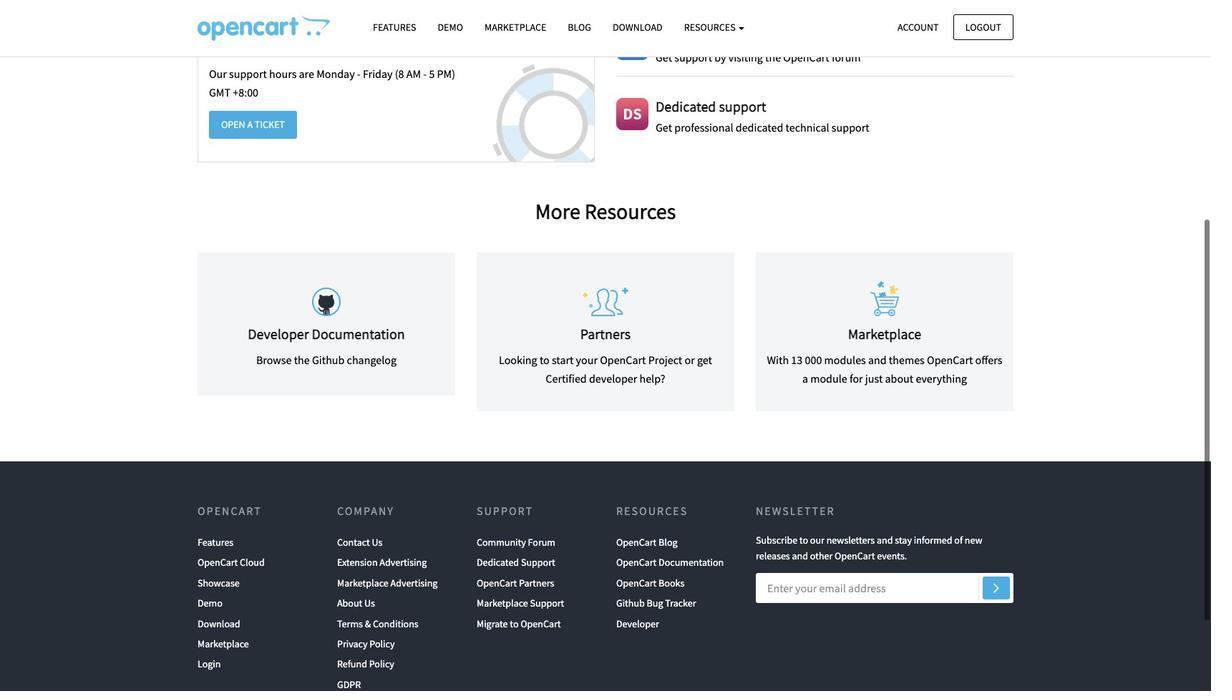 Task type: describe. For each thing, give the bounding box(es) containing it.
opencart - support image
[[198, 15, 330, 41]]

more resources
[[536, 198, 676, 225]]

0 horizontal spatial github
[[312, 353, 345, 367]]

0 vertical spatial partners
[[581, 325, 631, 343]]

gmt
[[209, 85, 231, 100]]

refund policy link
[[337, 655, 395, 675]]

bug
[[647, 597, 664, 610]]

1 horizontal spatial demo link
[[427, 15, 474, 40]]

marketplace advertising link
[[337, 574, 438, 594]]

open a ticket link
[[209, 111, 297, 139]]

account
[[898, 20, 939, 33]]

by
[[715, 50, 727, 64]]

our inside having trouble with the opencart marketplace or having a general opencart question? get in touch with our support team.
[[342, 40, 358, 54]]

newsletters
[[827, 534, 875, 547]]

1 vertical spatial with
[[318, 40, 340, 54]]

gdpr link
[[337, 675, 361, 692]]

to for migrate
[[510, 618, 519, 631]]

opencart books
[[617, 577, 685, 590]]

team.
[[401, 40, 428, 54]]

changelog
[[347, 353, 397, 367]]

offers
[[976, 353, 1003, 367]]

opencart blog
[[617, 536, 678, 549]]

advertising for marketplace advertising
[[391, 577, 438, 590]]

stay
[[896, 534, 912, 547]]

opencart inside looking to start your opencart project or get certified developer help?
[[600, 353, 646, 367]]

professional
[[675, 120, 734, 134]]

gdpr
[[337, 679, 361, 692]]

showcase link
[[198, 574, 240, 594]]

(8
[[395, 67, 404, 81]]

1 vertical spatial demo
[[198, 597, 223, 610]]

dedicated support get professional dedicated technical support
[[656, 97, 870, 134]]

migrate to opencart link
[[477, 614, 561, 635]]

terms
[[337, 618, 363, 631]]

marketplace support link
[[477, 594, 565, 614]]

opencart partners link
[[477, 574, 555, 594]]

having
[[446, 21, 478, 36]]

opencart down dedicated support link
[[477, 577, 517, 590]]

features link for demo
[[362, 15, 427, 40]]

project
[[649, 353, 683, 367]]

support right technical
[[832, 120, 870, 134]]

support for dedicated
[[521, 557, 556, 570]]

0 vertical spatial blog
[[568, 21, 592, 34]]

opencart inside "link"
[[198, 557, 238, 570]]

showcase
[[198, 577, 240, 590]]

contact us
[[337, 536, 383, 549]]

about
[[886, 372, 914, 386]]

opencart right general in the top of the page
[[526, 21, 572, 36]]

features for opencart cloud
[[198, 536, 234, 549]]

&
[[365, 618, 371, 631]]

developer documentation
[[248, 325, 405, 343]]

with 13 000 modules and themes opencart offers a module for just about everything
[[768, 353, 1003, 386]]

advertising for extension advertising
[[380, 557, 427, 570]]

community support get support by visiting the opencart forum
[[656, 27, 861, 64]]

dedicated
[[736, 120, 784, 134]]

opencart inside 'with 13 000 modules and themes opencart offers a module for just about everything'
[[928, 353, 974, 367]]

opencart documentation
[[617, 557, 724, 570]]

support left 'by'
[[675, 50, 713, 64]]

opencart inside subscribe to our newsletters and stay informed of new releases and other opencart events.
[[835, 550, 876, 563]]

conditions
[[373, 618, 419, 631]]

certified
[[546, 372, 587, 386]]

view more for marketplace
[[851, 325, 919, 339]]

logout link
[[954, 14, 1014, 40]]

the inside having trouble with the opencart marketplace or having a general opencart question? get in touch with our support team.
[[306, 21, 322, 36]]

developer for developer documentation
[[248, 325, 309, 343]]

developer link
[[617, 614, 660, 635]]

a for general
[[480, 21, 486, 36]]

contact us link
[[337, 533, 383, 553]]

marketplace support
[[477, 597, 565, 610]]

+8:00
[[233, 85, 259, 100]]

to for subscribe
[[800, 534, 809, 547]]

extension advertising link
[[337, 553, 427, 574]]

extension advertising
[[337, 557, 427, 570]]

2 vertical spatial and
[[793, 550, 809, 563]]

the inside community support get support by visiting the opencart forum
[[766, 50, 782, 64]]

get inside having trouble with the opencart marketplace or having a general opencart question? get in touch with our support team.
[[258, 40, 275, 54]]

0 vertical spatial support
[[477, 504, 534, 518]]

angle right image
[[994, 580, 1000, 597]]

our
[[209, 67, 227, 81]]

everything
[[916, 372, 968, 386]]

policy for refund policy
[[369, 658, 395, 671]]

terms & conditions link
[[337, 614, 419, 635]]

other
[[811, 550, 833, 563]]

technical
[[786, 120, 830, 134]]

migrate to opencart
[[477, 618, 561, 631]]

1 - from the left
[[357, 67, 361, 81]]

us for contact us
[[372, 536, 383, 549]]

blog link
[[558, 15, 602, 40]]

download for demo
[[198, 618, 240, 631]]

privacy policy
[[337, 638, 395, 651]]

view for marketplace
[[851, 325, 881, 339]]

ticket
[[255, 118, 285, 131]]

documentation for opencart documentation
[[659, 557, 724, 570]]

pm)
[[437, 67, 456, 81]]

privacy policy link
[[337, 635, 395, 655]]

developer for developer
[[617, 618, 660, 631]]

or for having
[[433, 21, 443, 36]]

migrate
[[477, 618, 508, 631]]

refund
[[337, 658, 367, 671]]

our inside subscribe to our newsletters and stay informed of new releases and other opencart events.
[[811, 534, 825, 547]]

are
[[299, 67, 314, 81]]

view more for partners
[[572, 325, 640, 339]]

am
[[407, 67, 421, 81]]

more for marketplace
[[885, 325, 919, 339]]

5
[[429, 67, 435, 81]]

forum
[[832, 50, 861, 64]]

in
[[277, 40, 286, 54]]

terms & conditions
[[337, 618, 419, 631]]

community for forum
[[477, 536, 526, 549]]

marketplace advertising
[[337, 577, 438, 590]]

support up visiting
[[729, 27, 777, 45]]

view for developer documentation
[[293, 317, 322, 331]]

marketplace inside having trouble with the opencart marketplace or having a general opencart question? get in touch with our support team.
[[372, 21, 431, 36]]

new
[[965, 534, 983, 547]]

general
[[488, 21, 524, 36]]

having trouble with the opencart marketplace or having a general opencart question? get in touch with our support team.
[[209, 21, 572, 54]]

subscribe
[[756, 534, 798, 547]]

a
[[247, 118, 253, 131]]

1 vertical spatial blog
[[659, 536, 678, 549]]

browse the github changelog
[[256, 353, 397, 367]]

open a ticket
[[221, 118, 285, 131]]



Task type: vqa. For each thing, say whether or not it's contained in the screenshot.
'home' icon
no



Task type: locate. For each thing, give the bounding box(es) containing it.
000
[[805, 353, 823, 367]]

0 vertical spatial the
[[306, 21, 322, 36]]

more for partners
[[606, 325, 640, 339]]

and left other
[[793, 550, 809, 563]]

advertising up marketplace advertising at the bottom left of page
[[380, 557, 427, 570]]

blog
[[568, 21, 592, 34], [659, 536, 678, 549]]

dedicated up the opencart partners
[[477, 557, 519, 570]]

our support hours are monday - friday (8 am - 5 pm) gmt +8:00
[[209, 67, 456, 100]]

get for community support
[[656, 50, 673, 64]]

with
[[768, 353, 789, 367]]

0 horizontal spatial download
[[198, 618, 240, 631]]

0 vertical spatial and
[[869, 353, 887, 367]]

login
[[198, 658, 221, 671]]

view up your at the left
[[572, 325, 602, 339]]

0 vertical spatial to
[[540, 353, 550, 367]]

dedicated inside dedicated support link
[[477, 557, 519, 570]]

with right touch
[[318, 40, 340, 54]]

support up community forum
[[477, 504, 534, 518]]

0 horizontal spatial -
[[357, 67, 361, 81]]

policy for privacy policy
[[370, 638, 395, 651]]

newsletter
[[756, 504, 836, 518]]

documentation for developer documentation
[[312, 325, 405, 343]]

us right the about
[[365, 597, 375, 610]]

0 horizontal spatial developer
[[248, 325, 309, 343]]

dedicated
[[656, 97, 717, 115], [477, 557, 519, 570]]

view for partners
[[572, 325, 602, 339]]

marketplace up 'team.'
[[372, 21, 431, 36]]

refund policy
[[337, 658, 395, 671]]

1 horizontal spatial features
[[373, 21, 417, 34]]

1 vertical spatial and
[[877, 534, 894, 547]]

the right browse
[[294, 353, 310, 367]]

0 horizontal spatial features
[[198, 536, 234, 549]]

get
[[258, 40, 275, 54], [656, 50, 673, 64], [656, 120, 673, 134]]

partners up the marketplace support
[[519, 577, 555, 590]]

to for looking
[[540, 353, 550, 367]]

features up 'team.'
[[373, 21, 417, 34]]

opencart inside community support get support by visiting the opencart forum
[[784, 50, 830, 64]]

support down forum on the bottom of the page
[[521, 557, 556, 570]]

1 vertical spatial marketplace link
[[198, 635, 249, 655]]

opencart
[[324, 21, 370, 36], [526, 21, 572, 36], [784, 50, 830, 64], [600, 353, 646, 367], [928, 353, 974, 367], [198, 504, 262, 518], [617, 536, 657, 549], [835, 550, 876, 563], [198, 557, 238, 570], [617, 557, 657, 570], [477, 577, 517, 590], [617, 577, 657, 590], [521, 618, 561, 631]]

2 vertical spatial support
[[530, 597, 565, 610]]

- left friday
[[357, 67, 361, 81]]

cloud
[[240, 557, 265, 570]]

0 vertical spatial features link
[[362, 15, 427, 40]]

0 vertical spatial features
[[373, 21, 417, 34]]

community up 'by'
[[656, 27, 726, 45]]

friday
[[363, 67, 393, 81]]

0 horizontal spatial or
[[433, 21, 443, 36]]

0 vertical spatial dedicated
[[656, 97, 717, 115]]

marketplace up themes
[[849, 325, 922, 343]]

0 horizontal spatial features link
[[198, 533, 234, 553]]

developer up browse
[[248, 325, 309, 343]]

login link
[[198, 655, 221, 675]]

2 vertical spatial to
[[510, 618, 519, 631]]

1 horizontal spatial download link
[[602, 15, 674, 40]]

view up browse the github changelog
[[293, 317, 322, 331]]

informed
[[914, 534, 953, 547]]

us
[[372, 536, 383, 549], [365, 597, 375, 610]]

0 horizontal spatial to
[[510, 618, 519, 631]]

trouble
[[245, 21, 280, 36]]

opencart up everything
[[928, 353, 974, 367]]

contact
[[337, 536, 370, 549]]

advertising down extension advertising link at bottom left
[[391, 577, 438, 590]]

get left 'by'
[[656, 50, 673, 64]]

1 vertical spatial features link
[[198, 533, 234, 553]]

opencart up the "bug"
[[617, 577, 657, 590]]

1 vertical spatial demo link
[[198, 594, 223, 614]]

a right having at the top left of page
[[480, 21, 486, 36]]

of
[[955, 534, 963, 547]]

features link
[[362, 15, 427, 40], [198, 533, 234, 553]]

documentation up books
[[659, 557, 724, 570]]

github
[[312, 353, 345, 367], [617, 597, 645, 610]]

1 horizontal spatial partners
[[581, 325, 631, 343]]

opencart up showcase
[[198, 557, 238, 570]]

2 horizontal spatial to
[[800, 534, 809, 547]]

view up modules
[[851, 325, 881, 339]]

the right visiting
[[766, 50, 782, 64]]

1 vertical spatial support
[[521, 557, 556, 570]]

to left start at the left of the page
[[540, 353, 550, 367]]

your
[[576, 353, 598, 367]]

0 vertical spatial marketplace link
[[474, 15, 558, 40]]

a inside having trouble with the opencart marketplace or having a general opencart question? get in touch with our support team.
[[480, 21, 486, 36]]

a inside 'with 13 000 modules and themes opencart offers a module for just about everything'
[[803, 372, 809, 386]]

1 horizontal spatial features link
[[362, 15, 427, 40]]

0 horizontal spatial our
[[342, 40, 358, 54]]

view more for developer documentation
[[293, 317, 360, 331]]

demo link up pm)
[[427, 15, 474, 40]]

opencart cloud
[[198, 557, 265, 570]]

policy down the privacy policy link
[[369, 658, 395, 671]]

0 vertical spatial resources
[[685, 21, 738, 34]]

partners
[[581, 325, 631, 343], [519, 577, 555, 590]]

github inside github bug tracker link
[[617, 597, 645, 610]]

Enter your email address text field
[[756, 574, 1014, 604]]

the up touch
[[306, 21, 322, 36]]

13
[[792, 353, 803, 367]]

0 horizontal spatial demo link
[[198, 594, 223, 614]]

1 horizontal spatial documentation
[[659, 557, 724, 570]]

the
[[306, 21, 322, 36], [766, 50, 782, 64], [294, 353, 310, 367]]

and for modules
[[869, 353, 887, 367]]

marketplace
[[485, 21, 547, 34], [372, 21, 431, 36], [849, 325, 922, 343], [337, 577, 389, 590], [477, 597, 528, 610], [198, 638, 249, 651]]

community forum link
[[477, 533, 556, 553]]

to down marketplace support link on the left bottom
[[510, 618, 519, 631]]

0 vertical spatial us
[[372, 536, 383, 549]]

community up dedicated support
[[477, 536, 526, 549]]

1 horizontal spatial demo
[[438, 21, 463, 34]]

support up dedicated
[[719, 97, 767, 115]]

dedicated for support
[[656, 97, 717, 115]]

to right subscribe
[[800, 534, 809, 547]]

or inside looking to start your opencart project or get certified developer help?
[[685, 353, 695, 367]]

and inside 'with 13 000 modules and themes opencart offers a module for just about everything'
[[869, 353, 887, 367]]

0 vertical spatial policy
[[370, 638, 395, 651]]

1 vertical spatial a
[[803, 372, 809, 386]]

dedicated for support
[[477, 557, 519, 570]]

1 horizontal spatial view more
[[572, 325, 640, 339]]

us up the extension advertising
[[372, 536, 383, 549]]

1 horizontal spatial with
[[318, 40, 340, 54]]

community
[[656, 27, 726, 45], [477, 536, 526, 549]]

0 vertical spatial with
[[282, 21, 303, 36]]

1 vertical spatial policy
[[369, 658, 395, 671]]

0 vertical spatial download
[[613, 21, 663, 34]]

0 horizontal spatial a
[[480, 21, 486, 36]]

or left having at the top left of page
[[433, 21, 443, 36]]

our up other
[[811, 534, 825, 547]]

documentation up changelog
[[312, 325, 405, 343]]

to inside looking to start your opencart project or get certified developer help?
[[540, 353, 550, 367]]

download down showcase 'link'
[[198, 618, 240, 631]]

2 horizontal spatial view
[[851, 325, 881, 339]]

1 horizontal spatial or
[[685, 353, 695, 367]]

1 vertical spatial download
[[198, 618, 240, 631]]

resources
[[685, 21, 738, 34], [585, 198, 676, 225], [617, 504, 689, 518]]

1 horizontal spatial -
[[423, 67, 427, 81]]

support for marketplace
[[530, 597, 565, 610]]

0 horizontal spatial documentation
[[312, 325, 405, 343]]

download right blog link
[[613, 21, 663, 34]]

developer down the "bug"
[[617, 618, 660, 631]]

1 vertical spatial to
[[800, 534, 809, 547]]

and
[[869, 353, 887, 367], [877, 534, 894, 547], [793, 550, 809, 563]]

or inside having trouble with the opencart marketplace or having a general opencart question? get in touch with our support team.
[[433, 21, 443, 36]]

1 vertical spatial the
[[766, 50, 782, 64]]

get inside community support get support by visiting the opencart forum
[[656, 50, 673, 64]]

opencart up opencart documentation
[[617, 536, 657, 549]]

features up opencart cloud
[[198, 536, 234, 549]]

us inside about us 'link'
[[365, 597, 375, 610]]

1 vertical spatial dedicated
[[477, 557, 519, 570]]

view
[[293, 317, 322, 331], [572, 325, 602, 339], [851, 325, 881, 339]]

partners up your at the left
[[581, 325, 631, 343]]

a down 000
[[803, 372, 809, 386]]

and up the events.
[[877, 534, 894, 547]]

having
[[209, 21, 243, 36]]

or
[[433, 21, 443, 36], [685, 353, 695, 367]]

1 horizontal spatial view
[[572, 325, 602, 339]]

events.
[[878, 550, 908, 563]]

1 vertical spatial us
[[365, 597, 375, 610]]

0 vertical spatial download link
[[602, 15, 674, 40]]

0 vertical spatial or
[[433, 21, 443, 36]]

0 vertical spatial a
[[480, 21, 486, 36]]

marketplace up migrate
[[477, 597, 528, 610]]

and for newsletters
[[877, 534, 894, 547]]

features link for opencart cloud
[[198, 533, 234, 553]]

1 horizontal spatial our
[[811, 534, 825, 547]]

1 vertical spatial our
[[811, 534, 825, 547]]

1 vertical spatial or
[[685, 353, 695, 367]]

policy
[[370, 638, 395, 651], [369, 658, 395, 671]]

community forum
[[477, 536, 556, 549]]

view more up themes
[[851, 325, 919, 339]]

opencart documentation link
[[617, 553, 724, 574]]

to inside subscribe to our newsletters and stay informed of new releases and other opencart events.
[[800, 534, 809, 547]]

developer
[[589, 372, 638, 386]]

marketplace up login
[[198, 638, 249, 651]]

opencart blog link
[[617, 533, 678, 553]]

or left get
[[685, 353, 695, 367]]

marketplace inside "marketplace advertising" "link"
[[337, 577, 389, 590]]

advertising
[[380, 557, 427, 570], [391, 577, 438, 590]]

support up "+8:00" in the left top of the page
[[229, 67, 267, 81]]

more for developer documentation
[[326, 317, 360, 331]]

features link up (8
[[362, 15, 427, 40]]

download link for blog
[[602, 15, 674, 40]]

download for blog
[[613, 21, 663, 34]]

get for dedicated support
[[656, 120, 673, 134]]

1 vertical spatial developer
[[617, 618, 660, 631]]

0 vertical spatial our
[[342, 40, 358, 54]]

tracker
[[666, 597, 697, 610]]

dedicated support
[[477, 557, 556, 570]]

2 horizontal spatial view more
[[851, 325, 919, 339]]

support
[[729, 27, 777, 45], [361, 40, 398, 54], [675, 50, 713, 64], [229, 67, 267, 81], [719, 97, 767, 115], [832, 120, 870, 134]]

visiting
[[729, 50, 763, 64]]

download link for demo
[[198, 614, 240, 635]]

0 vertical spatial community
[[656, 27, 726, 45]]

- left 5
[[423, 67, 427, 81]]

1 horizontal spatial download
[[613, 21, 663, 34]]

opencart up opencart cloud
[[198, 504, 262, 518]]

releases
[[756, 550, 791, 563]]

get inside dedicated support get professional dedicated technical support
[[656, 120, 673, 134]]

get left professional
[[656, 120, 673, 134]]

dedicated up professional
[[656, 97, 717, 115]]

features link up opencart cloud
[[198, 533, 234, 553]]

privacy
[[337, 638, 368, 651]]

opencart cloud link
[[198, 553, 265, 574]]

or for get
[[685, 353, 695, 367]]

features
[[373, 21, 417, 34], [198, 536, 234, 549]]

0 horizontal spatial dedicated
[[477, 557, 519, 570]]

partners inside 'opencart partners' link
[[519, 577, 555, 590]]

extension
[[337, 557, 378, 570]]

demo up pm)
[[438, 21, 463, 34]]

with up touch
[[282, 21, 303, 36]]

1 vertical spatial github
[[617, 597, 645, 610]]

1 vertical spatial partners
[[519, 577, 555, 590]]

0 horizontal spatial with
[[282, 21, 303, 36]]

1 horizontal spatial to
[[540, 353, 550, 367]]

support up migrate to opencart
[[530, 597, 565, 610]]

1 vertical spatial resources
[[585, 198, 676, 225]]

1 vertical spatial community
[[477, 536, 526, 549]]

marketplace right having at the top left of page
[[485, 21, 547, 34]]

about us
[[337, 597, 375, 610]]

documentation
[[312, 325, 405, 343], [659, 557, 724, 570]]

policy down terms & conditions link
[[370, 638, 395, 651]]

opencart down marketplace support link on the left bottom
[[521, 618, 561, 631]]

1 vertical spatial documentation
[[659, 557, 724, 570]]

0 horizontal spatial community
[[477, 536, 526, 549]]

github bug tracker link
[[617, 594, 697, 614]]

0 vertical spatial developer
[[248, 325, 309, 343]]

marketplace down the extension
[[337, 577, 389, 590]]

community for support
[[656, 27, 726, 45]]

support inside the our support hours are monday - friday (8 am - 5 pm) gmt +8:00
[[229, 67, 267, 81]]

marketplace inside marketplace support link
[[477, 597, 528, 610]]

0 vertical spatial github
[[312, 353, 345, 367]]

us for about us
[[365, 597, 375, 610]]

forum
[[528, 536, 556, 549]]

0 horizontal spatial blog
[[568, 21, 592, 34]]

1 horizontal spatial github
[[617, 597, 645, 610]]

looking
[[499, 353, 538, 367]]

view more up browse the github changelog
[[293, 317, 360, 331]]

demo link
[[427, 15, 474, 40], [198, 594, 223, 614]]

and up 'just'
[[869, 353, 887, 367]]

a for module
[[803, 372, 809, 386]]

0 horizontal spatial download link
[[198, 614, 240, 635]]

opencart down "newsletters"
[[835, 550, 876, 563]]

0 vertical spatial demo link
[[427, 15, 474, 40]]

opencart up "monday" on the left top of the page
[[324, 21, 370, 36]]

subscribe to our newsletters and stay informed of new releases and other opencart events.
[[756, 534, 983, 563]]

1 horizontal spatial community
[[656, 27, 726, 45]]

opencart down 'opencart blog' link
[[617, 557, 657, 570]]

themes
[[890, 353, 925, 367]]

to
[[540, 353, 550, 367], [800, 534, 809, 547], [510, 618, 519, 631]]

advertising inside "link"
[[391, 577, 438, 590]]

0 horizontal spatial marketplace link
[[198, 635, 249, 655]]

dedicated inside dedicated support get professional dedicated technical support
[[656, 97, 717, 115]]

github down developer documentation
[[312, 353, 345, 367]]

more
[[536, 198, 581, 225], [326, 317, 360, 331], [606, 325, 640, 339], [885, 325, 919, 339]]

developer
[[248, 325, 309, 343], [617, 618, 660, 631]]

2 vertical spatial resources
[[617, 504, 689, 518]]

touch
[[288, 40, 316, 54]]

opencart up developer
[[600, 353, 646, 367]]

1 horizontal spatial marketplace link
[[474, 15, 558, 40]]

features for demo
[[373, 21, 417, 34]]

support inside having trouble with the opencart marketplace or having a general opencart question? get in touch with our support team.
[[361, 40, 398, 54]]

0 horizontal spatial demo
[[198, 597, 223, 610]]

just
[[866, 372, 883, 386]]

0 horizontal spatial view
[[293, 317, 322, 331]]

demo down showcase 'link'
[[198, 597, 223, 610]]

2 vertical spatial the
[[294, 353, 310, 367]]

0 vertical spatial documentation
[[312, 325, 405, 343]]

looking to start your opencart project or get certified developer help?
[[499, 353, 713, 386]]

our up "monday" on the left top of the page
[[342, 40, 358, 54]]

0 horizontal spatial partners
[[519, 577, 555, 590]]

get left in
[[258, 40, 275, 54]]

books
[[659, 577, 685, 590]]

1 vertical spatial download link
[[198, 614, 240, 635]]

policy inside 'link'
[[369, 658, 395, 671]]

support up friday
[[361, 40, 398, 54]]

2 - from the left
[[423, 67, 427, 81]]

with
[[282, 21, 303, 36], [318, 40, 340, 54]]

0 vertical spatial demo
[[438, 21, 463, 34]]

0 vertical spatial advertising
[[380, 557, 427, 570]]

question?
[[209, 40, 256, 54]]

community inside community support get support by visiting the opencart forum
[[656, 27, 726, 45]]

github up developer link
[[617, 597, 645, 610]]

1 horizontal spatial blog
[[659, 536, 678, 549]]

1 horizontal spatial developer
[[617, 618, 660, 631]]

us inside contact us link
[[372, 536, 383, 549]]

0 horizontal spatial view more
[[293, 317, 360, 331]]

view more up your at the left
[[572, 325, 640, 339]]

about us link
[[337, 594, 375, 614]]

opencart left forum
[[784, 50, 830, 64]]

demo link down showcase
[[198, 594, 223, 614]]

opencart partners
[[477, 577, 555, 590]]



